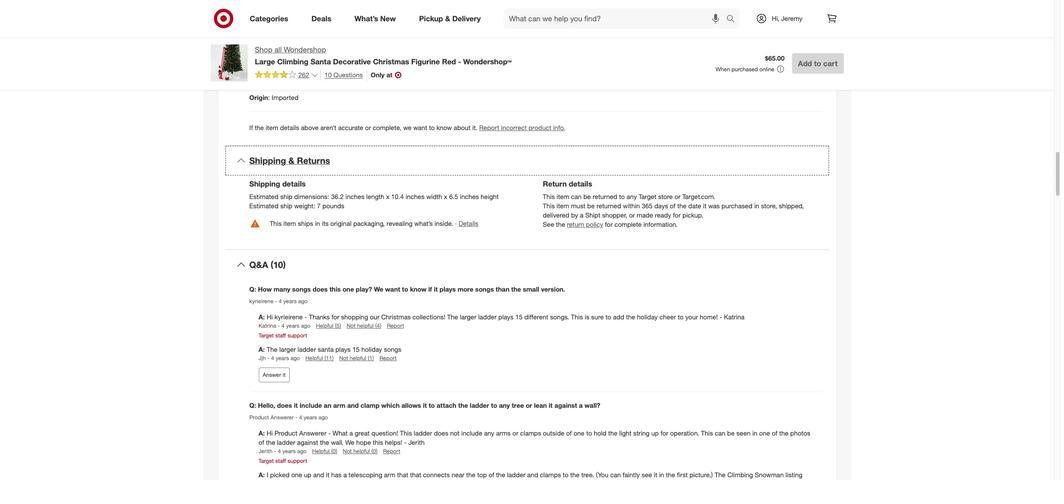 Task type: describe. For each thing, give the bounding box(es) containing it.
What can we help you find? suggestions appear below search field
[[504, 8, 729, 29]]

to inside the i picked one up and it has a telescoping arm that that connects near the top of the ladder and clamps to the tree. (you can faintly see it in the first picture.) the climbing snowman listing
[[563, 471, 569, 479]]

arm inside the i picked one up and it has a telescoping arm that that connects near the top of the ladder and clamps to the tree. (you can faintly see it in the first picture.) the climbing snowman listing
[[384, 471, 395, 479]]

- up jjh - 4 years ago
[[278, 322, 280, 329]]

1 vertical spatial returned
[[597, 202, 621, 210]]

the left the first
[[666, 471, 675, 479]]

does inside q: how many songs does this one play?  we want to know if it plays more songs than the small version. kyrieirene - 4 years ago
[[313, 285, 328, 293]]

262 link
[[255, 70, 318, 81]]

- left thanks
[[305, 313, 307, 321]]

to right we
[[429, 124, 435, 132]]

what's new
[[355, 14, 396, 23]]

shipping & returns button
[[225, 146, 829, 176]]

years for jerith
[[282, 448, 296, 455]]

the up helpful  (0)
[[320, 438, 329, 446]]

helpful for hi product answerer - what a great question! this ladder does not include any arms or clamps outside of one to hold the light string up for operation. this can be seen in one of the photos of the ladder against the wall. we hope this helps! - jerith
[[353, 448, 370, 455]]

the right 'top'
[[496, 471, 505, 479]]

- right home!
[[720, 313, 722, 321]]

target staff support for hi product answerer - what a great question! this ladder does not include any arms or clamps outside of one to hold the light string up for operation. this can be seen in one of the photos of the ladder against the wall. we hope this helps! - jerith
[[259, 457, 307, 464]]

helpful for hi product answerer - what a great question! this ladder does not include any arms or clamps outside of one to hold the light string up for operation. this can be seen in one of the photos of the ladder against the wall. we hope this helps! - jerith
[[312, 448, 330, 455]]

10 questions
[[324, 71, 363, 79]]

outside
[[543, 429, 564, 437]]

1 vertical spatial be
[[587, 202, 595, 210]]

store
[[658, 193, 673, 201]]

it right 'hello,'
[[294, 402, 298, 409]]

question!
[[371, 429, 398, 437]]

katrina - 4 years ago
[[259, 322, 310, 329]]

include inside hi product answerer - what a great question! this ladder does not include any arms or clamps outside of one to hold the light string up for operation. this can be seen in one of the photos of the ladder against the wall. we hope this helps! - jerith
[[461, 429, 482, 437]]

shipping for shipping details estimated ship dimensions: 36.2 inches length x 10.4 inches width x 6.5 inches height estimated ship weight: 7 pounds
[[249, 179, 280, 189]]

051-
[[315, 65, 328, 73]]

the left light
[[608, 429, 617, 437]]

origin : imported
[[249, 94, 299, 102]]

6.5
[[449, 193, 458, 201]]

length
[[366, 193, 384, 201]]

ladder inside the i picked one up and it has a telescoping arm that that connects near the top of the ladder and clamps to the tree. (you can faintly see it in the first picture.) the climbing snowman listing
[[507, 471, 525, 479]]

one inside the i picked one up and it has a telescoping arm that that connects near the top of the ladder and clamps to the tree. (you can faintly see it in the first picture.) the climbing snowman listing
[[291, 471, 302, 479]]

1 vertical spatial plays
[[498, 313, 514, 321]]

want inside q: how many songs does this one play?  we want to know if it plays more songs than the small version. kyrieirene - 4 years ago
[[385, 285, 400, 293]]

the left 'top'
[[466, 471, 475, 479]]

3 inches from the left
[[460, 193, 479, 201]]

within
[[623, 202, 640, 210]]

0 vertical spatial 15
[[515, 313, 523, 321]]

1 vertical spatial christmas
[[381, 313, 411, 321]]

to left attach
[[429, 402, 435, 409]]

it right allows
[[423, 402, 427, 409]]

0 horizontal spatial larger
[[279, 345, 296, 353]]

0 horizontal spatial jerith
[[259, 448, 272, 455]]

shopping
[[341, 313, 368, 321]]

helpful  (11) button
[[305, 354, 334, 362]]

climbing inside the i picked one up and it has a telescoping arm that that connects near the top of the ladder and clamps to the tree. (you can faintly see it in the first picture.) the climbing snowman listing
[[727, 471, 753, 479]]

this left is
[[571, 313, 583, 321]]

2 horizontal spatial and
[[527, 471, 538, 479]]

the right 'add'
[[626, 313, 635, 321]]

years inside q: how many songs does this one play?  we want to know if it plays more songs than the small version. kyrieirene - 4 years ago
[[283, 298, 297, 305]]

a inside the i picked one up and it has a telescoping arm that that connects near the top of the ladder and clamps to the tree. (you can faintly see it in the first picture.) the climbing snowman listing
[[343, 471, 347, 479]]

(10)
[[271, 259, 286, 270]]

report for (0)
[[383, 448, 400, 455]]

telescoping
[[349, 471, 382, 479]]

the inside q: how many songs does this one play?  we want to know if it plays more songs than the small version. kyrieirene - 4 years ago
[[511, 285, 521, 293]]

0 vertical spatial katrina
[[724, 313, 745, 321]]

climbing inside shop all wondershop large climbing santa decorative christmas figurine red - wondershop™
[[277, 57, 308, 66]]

in inside the i picked one up and it has a telescoping arm that that connects near the top of the ladder and clamps to the tree. (you can faintly see it in the first picture.) the climbing snowman listing
[[659, 471, 664, 479]]

support for hi product answerer - what a great question! this ladder does not include any arms or clamps outside of one to hold the light string up for operation. this can be seen in one of the photos of the ladder against the wall. we hope this helps! - jerith
[[288, 457, 307, 464]]

of left photos
[[772, 429, 778, 437]]

listing
[[786, 471, 803, 479]]

up inside hi product answerer - what a great question! this ladder does not include any arms or clamps outside of one to hold the light string up for operation. this can be seen in one of the photos of the ladder against the wall. we hope this helps! - jerith
[[651, 429, 659, 437]]

one right seen in the bottom of the page
[[759, 429, 770, 437]]

wondershop
[[284, 45, 326, 54]]

search button
[[722, 8, 745, 31]]

0 horizontal spatial the
[[267, 345, 278, 353]]

helpful  (0)
[[312, 448, 337, 455]]

made
[[637, 211, 653, 219]]

returns
[[297, 155, 330, 166]]

ago for jerith - 4 years ago
[[297, 448, 307, 455]]

clamps inside hi product answerer - what a great question! this ladder does not include any arms or clamps outside of one to hold the light string up for operation. this can be seen in one of the photos of the ladder against the wall. we hope this helps! - jerith
[[520, 429, 541, 437]]

3 a: from the top
[[259, 429, 267, 437]]

for up (5)
[[332, 313, 339, 321]]

pounds
[[322, 202, 344, 210]]

0 horizontal spatial songs
[[292, 285, 311, 293]]

complete,
[[373, 124, 401, 132]]

- up picked
[[274, 448, 276, 455]]

2 a: from the top
[[259, 345, 265, 353]]

about
[[454, 124, 471, 132]]

when
[[716, 66, 730, 73]]

the inside the i picked one up and it has a telescoping arm that that connects near the top of the ladder and clamps to the tree. (you can faintly see it in the first picture.) the climbing snowman listing
[[715, 471, 726, 479]]

does inside hi product answerer - what a great question! this ladder does not include any arms or clamps outside of one to hold the light string up for operation. this can be seen in one of the photos of the ladder against the wall. we hope this helps! - jerith
[[434, 429, 448, 437]]

1 vertical spatial report button
[[379, 354, 397, 362]]

it left has
[[326, 471, 329, 479]]

more
[[458, 285, 474, 293]]

target.com.
[[682, 193, 715, 201]]

ladder inside q: hello, does it include an arm and clamp which allows it to attach the ladder to any tree or lean it against a wall? product answerer - 4 years ago
[[470, 402, 489, 409]]

what's new link
[[347, 8, 407, 29]]

can inside hi product answerer - what a great question! this ladder does not include any arms or clamps outside of one to hold the light string up for operation. this can be seen in one of the photos of the ladder against the wall. we hope this helps! - jerith
[[715, 429, 725, 437]]

the left photos
[[779, 429, 789, 437]]

shipt
[[585, 211, 600, 219]]

add
[[613, 313, 624, 321]]

0 vertical spatial holiday
[[637, 313, 658, 321]]

see
[[642, 471, 652, 479]]

hello,
[[258, 402, 275, 409]]

item down return
[[557, 193, 569, 201]]

ago for jjh - 4 years ago
[[291, 355, 300, 362]]

- right 'jjh'
[[267, 355, 269, 362]]

& for pickup
[[445, 14, 450, 23]]

accurate
[[338, 124, 363, 132]]

ladder up helpful  (11)
[[298, 345, 316, 353]]

collections!
[[413, 313, 445, 321]]

or right the store
[[675, 193, 681, 201]]

days
[[654, 202, 668, 210]]

q: for q: hello, does it include an arm and clamp which allows it to attach the ladder to any tree or lean it against a wall?
[[249, 402, 256, 409]]

number
[[265, 65, 289, 73]]

q&a (10) button
[[225, 250, 829, 280]]

2 that from the left
[[410, 471, 421, 479]]

- right helps!
[[404, 438, 407, 446]]

wall?
[[585, 402, 600, 409]]

the inside q: hello, does it include an arm and clamp which allows it to attach the ladder to any tree or lean it against a wall? product answerer - 4 years ago
[[458, 402, 468, 409]]

- inside q: hello, does it include an arm and clamp which allows it to attach the ladder to any tree or lean it against a wall? product answerer - 4 years ago
[[295, 414, 297, 421]]

2 horizontal spatial songs
[[475, 285, 494, 293]]

this up helps!
[[400, 429, 412, 437]]

tree
[[512, 402, 524, 409]]

product inside q: hello, does it include an arm and clamp which allows it to attach the ladder to any tree or lean it against a wall? product answerer - 4 years ago
[[249, 414, 269, 421]]

of inside return details this item can be returned to any target store or target.com. this item must be returned within 365 days of the date it was purchased in store, shipped, delivered by a shipt shopper, or made ready for pickup. see the return policy for complete information.
[[670, 202, 676, 210]]

not for hi product answerer - what a great question! this ladder does not include any arms or clamps outside of one to hold the light string up for operation. this can be seen in one of the photos of the ladder against the wall. we hope this helps! - jerith
[[343, 448, 352, 455]]

0 horizontal spatial and
[[313, 471, 324, 479]]

any inside return details this item can be returned to any target store or target.com. this item must be returned within 365 days of the date it was purchased in store, shipped, delivered by a shipt shopper, or made ready for pickup. see the return policy for complete information.
[[627, 193, 637, 201]]

10 questions link
[[320, 70, 363, 80]]

target inside return details this item can be returned to any target store or target.com. this item must be returned within 365 days of the date it was purchased in store, shipped, delivered by a shipt shopper, or made ready for pickup. see the return policy for complete information.
[[639, 193, 656, 201]]

upc : 051053372347
[[249, 37, 310, 45]]

to inside add to cart button
[[814, 59, 821, 68]]

thanks
[[309, 313, 330, 321]]

in left its
[[315, 220, 320, 227]]

add to cart button
[[792, 53, 844, 74]]

0 vertical spatial returned
[[593, 193, 617, 201]]

the left tree.
[[570, 471, 580, 479]]

a inside hi product answerer - what a great question! this ladder does not include any arms or clamps outside of one to hold the light string up for operation. this can be seen in one of the photos of the ladder against the wall. we hope this helps! - jerith
[[349, 429, 353, 437]]

incorrect
[[501, 124, 527, 132]]

item up delivered
[[557, 202, 569, 210]]

any inside hi product answerer - what a great question! this ladder does not include any arms or clamps outside of one to hold the light string up for operation. this can be seen in one of the photos of the ladder against the wall. we hope this helps! - jerith
[[484, 429, 494, 437]]

not helpful  (1)
[[339, 355, 374, 362]]

0 horizontal spatial katrina
[[259, 322, 276, 329]]

pickup & delivery link
[[411, 8, 492, 29]]

1 (0) from the left
[[331, 448, 337, 455]]

12-
[[328, 65, 338, 73]]

tree.
[[581, 471, 594, 479]]

jjh
[[259, 355, 266, 362]]

1 vertical spatial helpful
[[350, 355, 366, 362]]

great
[[355, 429, 370, 437]]

of right outside
[[566, 429, 572, 437]]

one left hold
[[574, 429, 585, 437]]

shipping for shipping & returns
[[249, 155, 286, 166]]

the down delivered
[[556, 220, 565, 228]]

: left 051-
[[311, 65, 313, 73]]

than
[[496, 285, 509, 293]]

- inside shop all wondershop large climbing santa decorative christmas figurine red - wondershop™
[[458, 57, 461, 66]]

target for hi kyrieirene - thanks for shopping our christmas collections! the larger ladder plays 15 different songs. this is sure to add the holiday cheer to your home! - katrina
[[259, 332, 274, 339]]

36.2
[[331, 193, 344, 201]]

be inside hi product answerer - what a great question! this ladder does not include any arms or clamps outside of one to hold the light string up for operation. this can be seen in one of the photos of the ladder against the wall. we hope this helps! - jerith
[[727, 429, 735, 437]]

: for 051053372347
[[263, 37, 265, 45]]

can inside return details this item can be returned to any target store or target.com. this item must be returned within 365 days of the date it was purchased in store, shipped, delivered by a shipt shopper, or made ready for pickup. see the return policy for complete information.
[[571, 193, 582, 201]]

q&a (10)
[[249, 259, 286, 270]]

only
[[371, 71, 385, 79]]

any inside q: hello, does it include an arm and clamp which allows it to attach the ladder to any tree or lean it against a wall? product answerer - 4 years ago
[[499, 402, 510, 409]]

helpful inside button
[[305, 355, 323, 362]]

details for return
[[569, 179, 592, 189]]

different
[[524, 313, 548, 321]]

width
[[426, 193, 442, 201]]

0 horizontal spatial 15
[[352, 345, 360, 353]]

how
[[258, 285, 272, 293]]

to left tree
[[491, 402, 497, 409]]

its
[[322, 220, 329, 227]]

answer
[[263, 371, 281, 378]]

store,
[[761, 202, 777, 210]]

2 x from the left
[[444, 193, 447, 201]]

what's
[[414, 220, 433, 227]]

return policy link
[[567, 220, 603, 228]]

4 inside q: hello, does it include an arm and clamp which allows it to attach the ladder to any tree or lean it against a wall? product answerer - 4 years ago
[[299, 414, 302, 421]]

4 a: from the top
[[259, 471, 267, 479]]

report button for hi kyrieirene - thanks for shopping our christmas collections! the larger ladder plays 15 different songs. this is sure to add the holiday cheer to your home! - katrina
[[387, 322, 404, 330]]

to left 'add'
[[606, 313, 611, 321]]

4 for jjh
[[271, 355, 274, 362]]

for right ready in the top of the page
[[673, 211, 681, 219]]

jeremy
[[781, 14, 803, 22]]

2 estimated from the top
[[249, 202, 278, 210]]

this inside q: how many songs does this one play?  we want to know if it plays more songs than the small version. kyrieirene - 4 years ago
[[329, 285, 341, 293]]

2 inches from the left
[[406, 193, 425, 201]]

it inside q: how many songs does this one play?  we want to know if it plays more songs than the small version. kyrieirene - 4 years ago
[[434, 285, 438, 293]]

0 vertical spatial know
[[437, 124, 452, 132]]

report incorrect product info. button
[[479, 123, 565, 133]]

1 inches from the left
[[346, 193, 364, 201]]

if
[[249, 124, 253, 132]]

it inside button
[[283, 371, 286, 378]]

ladder up "jerith - 4 years ago"
[[277, 438, 295, 446]]

this right operation.
[[701, 429, 713, 437]]

revealing
[[387, 220, 413, 227]]

this down return
[[543, 193, 555, 201]]

to inside hi product answerer - what a great question! this ladder does not include any arms or clamps outside of one to hold the light string up for operation. this can be seen in one of the photos of the ladder against the wall. we hope this helps! - jerith
[[586, 429, 592, 437]]

the up "jerith - 4 years ago"
[[266, 438, 275, 446]]

answerer inside q: hello, does it include an arm and clamp which allows it to attach the ladder to any tree or lean it against a wall? product answerer - 4 years ago
[[270, 414, 294, 421]]

(you
[[596, 471, 609, 479]]

1 horizontal spatial want
[[413, 124, 427, 132]]

if the item details above aren't accurate or complete, we want to know about it. report incorrect product info.
[[249, 124, 565, 132]]

new
[[380, 14, 396, 23]]

details
[[459, 220, 478, 227]]

ready
[[655, 211, 671, 219]]

a inside q: hello, does it include an arm and clamp which allows it to attach the ladder to any tree or lean it against a wall? product answerer - 4 years ago
[[579, 402, 583, 409]]

not helpful  (0)
[[343, 448, 378, 455]]

details left above
[[280, 124, 299, 132]]

jerith inside hi product answerer - what a great question! this ladder does not include any arms or clamps outside of one to hold the light string up for operation. this can be seen in one of the photos of the ladder against the wall. we hope this helps! - jerith
[[408, 438, 425, 446]]

not helpful  (1) button
[[339, 354, 374, 362]]

wondershop™
[[463, 57, 512, 66]]

item right if
[[266, 124, 278, 132]]

version.
[[541, 285, 565, 293]]

ago inside q: hello, does it include an arm and clamp which allows it to attach the ladder to any tree or lean it against a wall? product answerer - 4 years ago
[[319, 414, 328, 421]]

it inside return details this item can be returned to any target store or target.com. this item must be returned within 365 days of the date it was purchased in store, shipped, delivered by a shipt shopper, or made ready for pickup. see the return policy for complete information.
[[703, 202, 707, 210]]

up inside the i picked one up and it has a telescoping arm that that connects near the top of the ladder and clamps to the tree. (you can faintly see it in the first picture.) the climbing snowman listing
[[304, 471, 311, 479]]

365
[[642, 202, 653, 210]]

this left the ships
[[270, 220, 282, 227]]

q: for q: how many songs does this one play?  we want to know if it plays more songs than the small version.
[[249, 285, 256, 293]]

i picked one up and it has a telescoping arm that that connects near the top of the ladder and clamps to the tree. (you can faintly see it in the first picture.) the climbing snowman listing
[[259, 471, 803, 480]]

& for shipping
[[288, 155, 294, 166]]

for down shopper,
[[605, 220, 613, 228]]

play?
[[356, 285, 372, 293]]

jerith - 4 years ago
[[259, 448, 307, 455]]

shipped,
[[779, 202, 804, 210]]

- inside q: how many songs does this one play?  we want to know if it plays more songs than the small version. kyrieirene - 4 years ago
[[275, 298, 277, 305]]

hi, jeremy
[[772, 14, 803, 22]]

years for jjh
[[276, 355, 289, 362]]

answerer inside hi product answerer - what a great question! this ladder does not include any arms or clamps outside of one to hold the light string up for operation. this can be seen in one of the photos of the ladder against the wall. we hope this helps! - jerith
[[299, 429, 326, 437]]

the left date
[[677, 202, 687, 210]]

the right if
[[255, 124, 264, 132]]

to left your
[[678, 313, 684, 321]]

10
[[324, 71, 332, 79]]



Task type: locate. For each thing, give the bounding box(es) containing it.
15 up not helpful  (1)
[[352, 345, 360, 353]]

1 vertical spatial know
[[410, 285, 427, 293]]

q: hello, does it include an arm and clamp which allows it to attach the ladder to any tree or lean it against a wall? product answerer - 4 years ago
[[249, 402, 600, 421]]

2 (0) from the left
[[371, 448, 378, 455]]

jerith
[[408, 438, 425, 446], [259, 448, 272, 455]]

item left the ships
[[283, 220, 296, 227]]

image of large climbing santa decorative christmas figurine red - wondershop™ image
[[210, 44, 247, 81]]

a right by
[[580, 211, 583, 219]]

years
[[283, 298, 297, 305], [286, 322, 299, 329], [276, 355, 289, 362], [304, 414, 317, 421], [282, 448, 296, 455]]

q&a
[[249, 259, 268, 270]]

imported
[[272, 94, 299, 102]]

years inside q: hello, does it include an arm and clamp which allows it to attach the ladder to any tree or lean it against a wall? product answerer - 4 years ago
[[304, 414, 317, 421]]

staff for hi product answerer - what a great question! this ladder does not include any arms or clamps outside of one to hold the light string up for operation. this can be seen in one of the photos of the ladder against the wall. we hope this helps! - jerith
[[275, 457, 286, 464]]

report button down helps!
[[383, 447, 400, 455]]

: left 'all'
[[263, 37, 265, 45]]

details up must
[[569, 179, 592, 189]]

0 vertical spatial larger
[[460, 313, 476, 321]]

7
[[317, 202, 321, 210]]

of up "jerith - 4 years ago"
[[259, 438, 264, 446]]

plays
[[440, 285, 456, 293], [498, 313, 514, 321], [335, 345, 351, 353]]

q: inside q: hello, does it include an arm and clamp which allows it to attach the ladder to any tree or lean it against a wall? product answerer - 4 years ago
[[249, 402, 256, 409]]

or right accurate
[[365, 124, 371, 132]]

details inside shipping details estimated ship dimensions: 36.2 inches length x 10.4 inches width x 6.5 inches height estimated ship weight: 7 pounds
[[282, 179, 306, 189]]

plays up not helpful  (1)
[[335, 345, 351, 353]]

ladder down q: hello, does it include an arm and clamp which allows it to attach the ladder to any tree or lean it against a wall? product answerer - 4 years ago
[[414, 429, 432, 437]]

0 vertical spatial want
[[413, 124, 427, 132]]

if
[[428, 285, 432, 293]]

details for shipping
[[282, 179, 306, 189]]

(11)
[[324, 355, 334, 362]]

0 horizontal spatial any
[[484, 429, 494, 437]]

1 vertical spatial does
[[277, 402, 292, 409]]

all
[[274, 45, 282, 54]]

not inside button
[[343, 448, 352, 455]]

shipping down shipping & returns on the left
[[249, 179, 280, 189]]

against right lean
[[554, 402, 577, 409]]

1 vertical spatial kyrieirene
[[275, 313, 303, 321]]

report right the it.
[[479, 124, 499, 132]]

0 vertical spatial estimated
[[249, 193, 278, 201]]

2 staff from the top
[[275, 457, 286, 464]]

plays inside q: how many songs does this one play?  we want to know if it plays more songs than the small version. kyrieirene - 4 years ago
[[440, 285, 456, 293]]

& inside 'dropdown button'
[[288, 155, 294, 166]]

1 estimated from the top
[[249, 193, 278, 201]]

helpful  (0) button
[[312, 447, 337, 455]]

the right picture.)
[[715, 471, 726, 479]]

songs.
[[550, 313, 569, 321]]

we
[[374, 285, 383, 293], [345, 438, 354, 446]]

2 target staff support from the top
[[259, 457, 307, 464]]

string
[[633, 429, 650, 437]]

to
[[814, 59, 821, 68], [429, 124, 435, 132], [619, 193, 625, 201], [402, 285, 408, 293], [606, 313, 611, 321], [678, 313, 684, 321], [429, 402, 435, 409], [491, 402, 497, 409], [586, 429, 592, 437], [563, 471, 569, 479]]

staff
[[275, 332, 286, 339], [275, 457, 286, 464]]

helpful for hi kyrieirene - thanks for shopping our christmas collections! the larger ladder plays 15 different songs. this is sure to add the holiday cheer to your home! - katrina
[[316, 322, 333, 329]]

(0) down wall. on the bottom left of the page
[[331, 448, 337, 455]]

1 horizontal spatial and
[[347, 402, 359, 409]]

: for 54520428
[[265, 9, 266, 17]]

1 horizontal spatial songs
[[384, 345, 401, 353]]

against inside q: hello, does it include an arm and clamp which allows it to attach the ladder to any tree or lean it against a wall? product answerer - 4 years ago
[[554, 402, 577, 409]]

any up within
[[627, 193, 637, 201]]

in left 'store,'
[[754, 202, 759, 210]]

staff down "jerith - 4 years ago"
[[275, 457, 286, 464]]

1 horizontal spatial answerer
[[299, 429, 326, 437]]

pickup
[[419, 14, 443, 23]]

2 vertical spatial can
[[610, 471, 621, 479]]

1 vertical spatial staff
[[275, 457, 286, 464]]

0 vertical spatial be
[[583, 193, 591, 201]]

product up "jerith - 4 years ago"
[[275, 429, 297, 437]]

1 horizontal spatial can
[[610, 471, 621, 479]]

clamps left outside
[[520, 429, 541, 437]]

small
[[523, 285, 539, 293]]

target staff support for hi kyrieirene - thanks for shopping our christmas collections! the larger ladder plays 15 different songs. this is sure to add the holiday cheer to your home! - katrina
[[259, 332, 307, 339]]

your
[[685, 313, 698, 321]]

4 inside q: how many songs does this one play?  we want to know if it plays more songs than the small version. kyrieirene - 4 years ago
[[279, 298, 282, 305]]

ago inside q: how many songs does this one play?  we want to know if it plays more songs than the small version. kyrieirene - 4 years ago
[[298, 298, 308, 305]]

q: how many songs does this one play?  we want to know if it plays more songs than the small version. kyrieirene - 4 years ago
[[249, 285, 565, 305]]

at
[[386, 71, 392, 79]]

years up jjh - 4 years ago
[[286, 322, 299, 329]]

& left returns
[[288, 155, 294, 166]]

1 vertical spatial target staff support
[[259, 457, 307, 464]]

of right days
[[670, 202, 676, 210]]

(0) down "question!"
[[371, 448, 378, 455]]

0 horizontal spatial this
[[329, 285, 341, 293]]

1 vertical spatial we
[[345, 438, 354, 446]]

shipping
[[249, 155, 286, 166], [249, 179, 280, 189]]

larger up jjh - 4 years ago
[[279, 345, 296, 353]]

1 horizontal spatial product
[[275, 429, 297, 437]]

information.
[[644, 220, 678, 228]]

4 right 'jjh'
[[271, 355, 274, 362]]

ship
[[280, 193, 292, 201], [280, 202, 292, 210]]

1 horizontal spatial that
[[410, 471, 421, 479]]

0 horizontal spatial can
[[571, 193, 582, 201]]

- up "jerith - 4 years ago"
[[295, 414, 297, 421]]

0 vertical spatial purchased
[[732, 66, 758, 73]]

arms
[[496, 429, 511, 437]]

photos
[[790, 429, 810, 437]]

the
[[255, 124, 264, 132], [677, 202, 687, 210], [556, 220, 565, 228], [511, 285, 521, 293], [626, 313, 635, 321], [458, 402, 468, 409], [608, 429, 617, 437], [779, 429, 789, 437], [266, 438, 275, 446], [320, 438, 329, 446], [466, 471, 475, 479], [496, 471, 505, 479], [570, 471, 580, 479], [666, 471, 675, 479]]

0 horizontal spatial we
[[345, 438, 354, 446]]

be left seen in the bottom of the page
[[727, 429, 735, 437]]

0 vertical spatial can
[[571, 193, 582, 201]]

shipping down if
[[249, 155, 286, 166]]

arm right telescoping
[[384, 471, 395, 479]]

4 for katrina
[[281, 322, 285, 329]]

target down katrina - 4 years ago
[[259, 332, 274, 339]]

staff for hi kyrieirene - thanks for shopping our christmas collections! the larger ladder plays 15 different songs. this is sure to add the holiday cheer to your home! - katrina
[[275, 332, 286, 339]]

1 vertical spatial shipping
[[249, 179, 280, 189]]

clamps left tree.
[[540, 471, 561, 479]]

it right answer at the bottom of page
[[283, 371, 286, 378]]

helpful  (5)
[[316, 322, 341, 329]]

the right collections! at bottom left
[[447, 313, 458, 321]]

kyrieirene down how
[[249, 298, 274, 305]]

or inside q: hello, does it include an arm and clamp which allows it to attach the ladder to any tree or lean it against a wall? product answerer - 4 years ago
[[526, 402, 532, 409]]

2 vertical spatial does
[[434, 429, 448, 437]]

for left operation.
[[661, 429, 668, 437]]

1 horizontal spatial the
[[447, 313, 458, 321]]

0 vertical spatial the
[[447, 313, 458, 321]]

by
[[571, 211, 578, 219]]

1 horizontal spatial climbing
[[727, 471, 753, 479]]

0 vertical spatial target staff support
[[259, 332, 307, 339]]

it left was
[[703, 202, 707, 210]]

or down within
[[629, 211, 635, 219]]

aren't
[[320, 124, 336, 132]]

does inside q: hello, does it include an arm and clamp which allows it to attach the ladder to any tree or lean it against a wall? product answerer - 4 years ago
[[277, 402, 292, 409]]

clamp
[[361, 402, 380, 409]]

target
[[639, 193, 656, 201], [259, 332, 274, 339], [259, 457, 274, 464]]

this inside hi product answerer - what a great question! this ladder does not include any arms or clamps outside of one to hold the light string up for operation. this can be seen in one of the photos of the ladder against the wall. we hope this helps! - jerith
[[373, 438, 383, 446]]

any left tree
[[499, 402, 510, 409]]

0 vertical spatial does
[[313, 285, 328, 293]]

x
[[386, 193, 389, 201], [444, 193, 447, 201]]

ladder down than
[[478, 313, 497, 321]]

target for hi product answerer - what a great question! this ladder does not include any arms or clamps outside of one to hold the light string up for operation. this can be seen in one of the photos of the ladder against the wall. we hope this helps! - jerith
[[259, 457, 274, 464]]

(dpci)
[[291, 65, 311, 73]]

against inside hi product answerer - what a great question! this ladder does not include any arms or clamps outside of one to hold the light string up for operation. this can be seen in one of the photos of the ladder against the wall. we hope this helps! - jerith
[[297, 438, 318, 446]]

for inside hi product answerer - what a great question! this ladder does not include any arms or clamps outside of one to hold the light string up for operation. this can be seen in one of the photos of the ladder against the wall. we hope this helps! - jerith
[[661, 429, 668, 437]]

shipping inside shipping details estimated ship dimensions: 36.2 inches length x 10.4 inches width x 6.5 inches height estimated ship weight: 7 pounds
[[249, 179, 280, 189]]

the right than
[[511, 285, 521, 293]]

0 vertical spatial clamps
[[520, 429, 541, 437]]

this up delivered
[[543, 202, 555, 210]]

helpful for hi kyrieirene - thanks for shopping our christmas collections! the larger ladder plays 15 different songs. this is sure to add the holiday cheer to your home! - katrina
[[357, 322, 374, 329]]

be
[[583, 193, 591, 201], [587, 202, 595, 210], [727, 429, 735, 437]]

above
[[301, 124, 319, 132]]

or inside hi product answerer - what a great question! this ladder does not include any arms or clamps outside of one to hold the light string up for operation. this can be seen in one of the photos of the ladder against the wall. we hope this helps! - jerith
[[512, 429, 518, 437]]

in
[[754, 202, 759, 210], [315, 220, 320, 227], [752, 429, 757, 437], [659, 471, 664, 479]]

1 that from the left
[[397, 471, 408, 479]]

1 shipping from the top
[[249, 155, 286, 166]]

or right arms
[[512, 429, 518, 437]]

and left clamp
[[347, 402, 359, 409]]

1 vertical spatial arm
[[384, 471, 395, 479]]

0 horizontal spatial does
[[277, 402, 292, 409]]

and
[[347, 402, 359, 409], [313, 471, 324, 479], [527, 471, 538, 479]]

2 horizontal spatial does
[[434, 429, 448, 437]]

target staff support down katrina - 4 years ago
[[259, 332, 307, 339]]

1 vertical spatial holiday
[[361, 345, 382, 353]]

attach
[[437, 402, 456, 409]]

0 vertical spatial against
[[554, 402, 577, 409]]

which
[[381, 402, 400, 409]]

not helpful  (4)
[[347, 322, 381, 329]]

helpful inside button
[[353, 448, 370, 455]]

1 vertical spatial 15
[[352, 345, 360, 353]]

kyrieirene inside q: how many songs does this one play?  we want to know if it plays more songs than the small version. kyrieirene - 4 years ago
[[249, 298, 274, 305]]

1 horizontal spatial plays
[[440, 285, 456, 293]]

2 vertical spatial helpful
[[353, 448, 370, 455]]

return
[[543, 179, 567, 189]]

seen
[[736, 429, 751, 437]]

1 horizontal spatial kyrieirene
[[275, 313, 303, 321]]

ship left weight:
[[280, 202, 292, 210]]

0 vertical spatial helpful
[[357, 322, 374, 329]]

light
[[619, 429, 631, 437]]

climbing up the 262 link
[[277, 57, 308, 66]]

1 horizontal spatial larger
[[460, 313, 476, 321]]

1 a: from the top
[[259, 313, 265, 321]]

clamps inside the i picked one up and it has a telescoping arm that that connects near the top of the ladder and clamps to the tree. (you can faintly see it in the first picture.) the climbing snowman listing
[[540, 471, 561, 479]]

1 ship from the top
[[280, 193, 292, 201]]

1 vertical spatial this
[[373, 438, 383, 446]]

0 horizontal spatial that
[[397, 471, 408, 479]]

does left not
[[434, 429, 448, 437]]

1 vertical spatial q:
[[249, 402, 256, 409]]

lean
[[534, 402, 547, 409]]

1 horizontal spatial against
[[554, 402, 577, 409]]

holiday left cheer
[[637, 313, 658, 321]]

answerer down 'hello,'
[[270, 414, 294, 421]]

add
[[798, 59, 812, 68]]

not down wall. on the bottom left of the page
[[343, 448, 352, 455]]

shop
[[255, 45, 272, 54]]

know
[[437, 124, 452, 132], [410, 285, 427, 293]]

0 vertical spatial support
[[288, 332, 307, 339]]

hold
[[594, 429, 606, 437]]

0 vertical spatial include
[[300, 402, 322, 409]]

1 vertical spatial include
[[461, 429, 482, 437]]

shipping inside shipping & returns 'dropdown button'
[[249, 155, 286, 166]]

kyrieirene up katrina - 4 years ago
[[275, 313, 303, 321]]

details up dimensions: on the left top of page
[[282, 179, 306, 189]]

christmas inside shop all wondershop large climbing santa decorative christmas figurine red - wondershop™
[[373, 57, 409, 66]]

target up i
[[259, 457, 274, 464]]

to left if
[[402, 285, 408, 293]]

2 horizontal spatial any
[[627, 193, 637, 201]]

years for katrina
[[286, 322, 299, 329]]

0 vertical spatial jerith
[[408, 438, 425, 446]]

report button for hi product answerer - what a great question! this ladder does not include any arms or clamps outside of one to hold the light string up for operation. this can be seen in one of the photos of the ladder against the wall. we hope this helps! - jerith
[[383, 447, 400, 455]]

origin
[[249, 94, 268, 102]]

dimensions:
[[294, 193, 329, 201]]

in inside hi product answerer - what a great question! this ladder does not include any arms or clamps outside of one to hold the light string up for operation. this can be seen in one of the photos of the ladder against the wall. we hope this helps! - jerith
[[752, 429, 757, 437]]

0 horizontal spatial x
[[386, 193, 389, 201]]

report for (4)
[[387, 322, 404, 329]]

a inside return details this item can be returned to any target store or target.com. this item must be returned within 365 days of the date it was purchased in store, shipped, delivered by a shipt shopper, or made ready for pickup. see the return policy for complete information.
[[580, 211, 583, 219]]

answerer
[[270, 414, 294, 421], [299, 429, 326, 437]]

of inside the i picked one up and it has a telescoping arm that that connects near the top of the ladder and clamps to the tree. (you can faintly see it in the first picture.) the climbing snowman listing
[[489, 471, 494, 479]]

0 horizontal spatial product
[[249, 414, 269, 421]]

it right if
[[434, 285, 438, 293]]

2 shipping from the top
[[249, 179, 280, 189]]

0 horizontal spatial up
[[304, 471, 311, 479]]

ago for katrina - 4 years ago
[[301, 322, 310, 329]]

1 vertical spatial target
[[259, 332, 274, 339]]

& right pickup
[[445, 14, 450, 23]]

know left about
[[437, 124, 452, 132]]

0 vertical spatial kyrieirene
[[249, 298, 274, 305]]

can inside the i picked one up and it has a telescoping arm that that connects near the top of the ladder and clamps to the tree. (you can faintly see it in the first picture.) the climbing snowman listing
[[610, 471, 621, 479]]

of right 'top'
[[489, 471, 494, 479]]

1 vertical spatial want
[[385, 285, 400, 293]]

2 vertical spatial helpful
[[312, 448, 330, 455]]

0 horizontal spatial include
[[300, 402, 322, 409]]

jerith right helps!
[[408, 438, 425, 446]]

product
[[529, 124, 551, 132]]

2 ship from the top
[[280, 202, 292, 210]]

1 q: from the top
[[249, 285, 256, 293]]

original
[[330, 220, 352, 227]]

1 vertical spatial purchased
[[722, 202, 752, 210]]

the right attach
[[458, 402, 468, 409]]

this
[[329, 285, 341, 293], [373, 438, 383, 446]]

we inside hi product answerer - what a great question! this ladder does not include any arms or clamps outside of one to hold the light string up for operation. this can be seen in one of the photos of the ladder against the wall. we hope this helps! - jerith
[[345, 438, 354, 446]]

4 for jerith
[[278, 448, 281, 455]]

&
[[445, 14, 450, 23], [288, 155, 294, 166]]

helpful down our
[[357, 322, 374, 329]]

to inside return details this item can be returned to any target store or target.com. this item must be returned within 365 days of the date it was purchased in store, shipped, delivered by a shipt shopper, or made ready for pickup. see the return policy for complete information.
[[619, 193, 625, 201]]

hope
[[356, 438, 371, 446]]

- down many
[[275, 298, 277, 305]]

ship left dimensions: on the left top of page
[[280, 193, 292, 201]]

include inside q: hello, does it include an arm and clamp which allows it to attach the ladder to any tree or lean it against a wall? product answerer - 4 years ago
[[300, 402, 322, 409]]

support for hi kyrieirene - thanks for shopping our christmas collections! the larger ladder plays 15 different songs. this is sure to add the holiday cheer to your home! - katrina
[[288, 332, 307, 339]]

1 horizontal spatial holiday
[[637, 313, 658, 321]]

one inside q: how many songs does this one play?  we want to know if it plays more songs than the small version. kyrieirene - 4 years ago
[[343, 285, 354, 293]]

1 vertical spatial any
[[499, 402, 510, 409]]

for
[[673, 211, 681, 219], [605, 220, 613, 228], [332, 313, 339, 321], [661, 429, 668, 437]]

not right "(11)" at the left bottom of page
[[339, 355, 348, 362]]

1 horizontal spatial this
[[373, 438, 383, 446]]

1 staff from the top
[[275, 332, 286, 339]]

product inside hi product answerer - what a great question! this ladder does not include any arms or clamps outside of one to hold the light string up for operation. this can be seen in one of the photos of the ladder against the wall. we hope this helps! - jerith
[[275, 429, 297, 437]]

1 support from the top
[[288, 332, 307, 339]]

1 horizontal spatial does
[[313, 285, 328, 293]]

top
[[477, 471, 487, 479]]

not
[[450, 429, 460, 437]]

does right 'hello,'
[[277, 402, 292, 409]]

up right the string at the bottom right
[[651, 429, 659, 437]]

1 horizontal spatial jerith
[[408, 438, 425, 446]]

inches
[[346, 193, 364, 201], [406, 193, 425, 201], [460, 193, 479, 201]]

categories link
[[242, 8, 300, 29]]

many
[[274, 285, 290, 293]]

helpful  (5) button
[[316, 322, 341, 330]]

we inside q: how many songs does this one play?  we want to know if it plays more songs than the small version. kyrieirene - 4 years ago
[[374, 285, 383, 293]]

christmas
[[373, 57, 409, 66], [381, 313, 411, 321]]

0 horizontal spatial plays
[[335, 345, 351, 353]]

a: up katrina - 4 years ago
[[259, 313, 265, 321]]

hi inside hi product answerer - what a great question! this ladder does not include any arms or clamps outside of one to hold the light string up for operation. this can be seen in one of the photos of the ladder against the wall. we hope this helps! - jerith
[[267, 429, 273, 437]]

1 horizontal spatial inches
[[406, 193, 425, 201]]

helpful
[[357, 322, 374, 329], [350, 355, 366, 362], [353, 448, 370, 455]]

4 up picked
[[278, 448, 281, 455]]

: for imported
[[268, 94, 270, 102]]

report for (1)
[[379, 355, 397, 362]]

2 vertical spatial target
[[259, 457, 274, 464]]

1 vertical spatial not
[[339, 355, 348, 362]]

it right see
[[654, 471, 657, 479]]

not for hi kyrieirene - thanks for shopping our christmas collections! the larger ladder plays 15 different songs. this is sure to add the holiday cheer to your home! - katrina
[[347, 322, 356, 329]]

2 q: from the top
[[249, 402, 256, 409]]

search
[[722, 15, 745, 24]]

not helpful  (4) button
[[347, 322, 381, 330]]

purchased inside return details this item can be returned to any target store or target.com. this item must be returned within 365 days of the date it was purchased in store, shipped, delivered by a shipt shopper, or made ready for pickup. see the return policy for complete information.
[[722, 202, 752, 210]]

4 down many
[[279, 298, 282, 305]]

0 vertical spatial report button
[[387, 322, 404, 330]]

0 vertical spatial plays
[[440, 285, 456, 293]]

know inside q: how many songs does this one play?  we want to know if it plays more songs than the small version. kyrieirene - 4 years ago
[[410, 285, 427, 293]]

details inside return details this item can be returned to any target store or target.com. this item must be returned within 365 days of the date it was purchased in store, shipped, delivered by a shipt shopper, or made ready for pickup. see the return policy for complete information.
[[569, 179, 592, 189]]

0 horizontal spatial answerer
[[270, 414, 294, 421]]

larger down more
[[460, 313, 476, 321]]

report button right "(4)"
[[387, 322, 404, 330]]

shipping details estimated ship dimensions: 36.2 inches length x 10.4 inches width x 6.5 inches height estimated ship weight: 7 pounds
[[249, 179, 499, 210]]

that
[[397, 471, 408, 479], [410, 471, 421, 479]]

(4)
[[375, 322, 381, 329]]

1 vertical spatial hi
[[267, 429, 273, 437]]

answer it
[[263, 371, 286, 378]]

0 horizontal spatial kyrieirene
[[249, 298, 274, 305]]

and inside q: hello, does it include an arm and clamp which allows it to attach the ladder to any tree or lean it against a wall? product answerer - 4 years ago
[[347, 402, 359, 409]]

can up must
[[571, 193, 582, 201]]

shipping & returns
[[249, 155, 330, 166]]

purchased right was
[[722, 202, 752, 210]]

to inside q: how many songs does this one play?  we want to know if it plays more songs than the small version. kyrieirene - 4 years ago
[[402, 285, 408, 293]]

inches right 10.4
[[406, 193, 425, 201]]

0 vertical spatial helpful
[[316, 322, 333, 329]]

1 vertical spatial answerer
[[299, 429, 326, 437]]

0 vertical spatial christmas
[[373, 57, 409, 66]]

support down katrina - 4 years ago
[[288, 332, 307, 339]]

helpful left (1) at the left bottom
[[350, 355, 366, 362]]

1 x from the left
[[386, 193, 389, 201]]

2 vertical spatial any
[[484, 429, 494, 437]]

0 horizontal spatial &
[[288, 155, 294, 166]]

categories
[[250, 14, 288, 23]]

one left play?
[[343, 285, 354, 293]]

allows
[[401, 402, 421, 409]]

q: inside q: how many songs does this one play?  we want to know if it plays more songs than the small version. kyrieirene - 4 years ago
[[249, 285, 256, 293]]

0 horizontal spatial holiday
[[361, 345, 382, 353]]

1 vertical spatial helpful
[[305, 355, 323, 362]]

info.
[[553, 124, 565, 132]]

ladder right attach
[[470, 402, 489, 409]]

in inside return details this item can be returned to any target store or target.com. this item must be returned within 365 days of the date it was purchased in store, shipped, delivered by a shipt shopper, or made ready for pickup. see the return policy for complete information.
[[754, 202, 759, 210]]

2 hi from the top
[[267, 429, 273, 437]]

1 vertical spatial katrina
[[259, 322, 276, 329]]

ago up katrina - 4 years ago
[[298, 298, 308, 305]]

to right the add
[[814, 59, 821, 68]]

1 hi from the top
[[267, 313, 273, 321]]

pickup.
[[683, 211, 703, 219]]

arm inside q: hello, does it include an arm and clamp which allows it to attach the ladder to any tree or lean it against a wall? product answerer - 4 years ago
[[333, 402, 345, 409]]

2 horizontal spatial plays
[[498, 313, 514, 321]]

1 target staff support from the top
[[259, 332, 307, 339]]

ago down an
[[319, 414, 328, 421]]

deals
[[311, 14, 331, 23]]

- left what
[[328, 429, 331, 437]]

it right lean
[[549, 402, 553, 409]]

1 vertical spatial can
[[715, 429, 725, 437]]

cheer
[[660, 313, 676, 321]]

0 vertical spatial ship
[[280, 193, 292, 201]]

1 vertical spatial the
[[267, 345, 278, 353]]

2 support from the top
[[288, 457, 307, 464]]

a: the larger ladder santa plays 15 holiday songs
[[259, 345, 401, 353]]

0 horizontal spatial want
[[385, 285, 400, 293]]



Task type: vqa. For each thing, say whether or not it's contained in the screenshot.
a in the Return details This item can be returned to any Target store or Target.com. This item must be returned within 365 days of the date it was purchased in store, shipped, delivered by a Shipt shopper, or made ready for pickup. See the return policy for complete information.
yes



